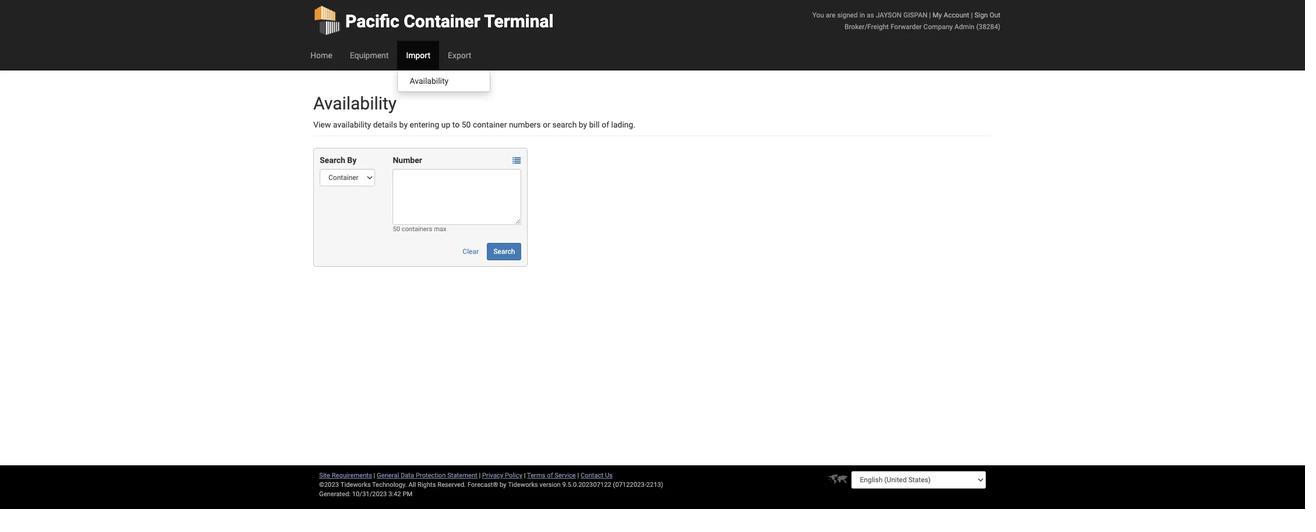 Task type: locate. For each thing, give the bounding box(es) containing it.
broker/freight
[[845, 23, 889, 31]]

0 vertical spatial search
[[320, 156, 345, 165]]

availability down import
[[410, 76, 449, 86]]

0 horizontal spatial 50
[[393, 226, 400, 233]]

search for search
[[494, 248, 515, 256]]

statement
[[448, 472, 478, 480]]

| up tideworks
[[524, 472, 526, 480]]

availability up availability
[[314, 93, 397, 114]]

general
[[377, 472, 399, 480]]

1 horizontal spatial by
[[500, 481, 507, 489]]

of
[[602, 120, 610, 129], [547, 472, 553, 480]]

10/31/2023
[[352, 491, 387, 498]]

by
[[400, 120, 408, 129], [579, 120, 588, 129], [500, 481, 507, 489]]

all
[[409, 481, 416, 489]]

you
[[813, 11, 825, 19]]

0 vertical spatial availability
[[410, 76, 449, 86]]

50 left 'containers'
[[393, 226, 400, 233]]

sign
[[975, 11, 989, 19]]

0 vertical spatial 50
[[462, 120, 471, 129]]

1 vertical spatial search
[[494, 248, 515, 256]]

clear
[[463, 248, 479, 256]]

1 horizontal spatial availability
[[410, 76, 449, 86]]

search right clear
[[494, 248, 515, 256]]

container
[[404, 11, 481, 31]]

by left bill
[[579, 120, 588, 129]]

1 horizontal spatial search
[[494, 248, 515, 256]]

50
[[462, 120, 471, 129], [393, 226, 400, 233]]

out
[[990, 11, 1001, 19]]

of right bill
[[602, 120, 610, 129]]

entering
[[410, 120, 440, 129]]

search left by
[[320, 156, 345, 165]]

50 containers max
[[393, 226, 447, 233]]

search inside button
[[494, 248, 515, 256]]

gispan
[[904, 11, 928, 19]]

9.5.0.202307122
[[563, 481, 612, 489]]

1 vertical spatial availability
[[314, 93, 397, 114]]

admin
[[955, 23, 975, 31]]

containers
[[402, 226, 433, 233]]

1 horizontal spatial of
[[602, 120, 610, 129]]

privacy
[[483, 472, 504, 480]]

by right details
[[400, 120, 408, 129]]

contact us link
[[581, 472, 613, 480]]

jayson
[[876, 11, 902, 19]]

view
[[314, 120, 331, 129]]

of inside site requirements | general data protection statement | privacy policy | terms of service | contact us ©2023 tideworks technology. all rights reserved. forecast® by tideworks version 9.5.0.202307122 (07122023-2213) generated: 10/31/2023 3:42 pm
[[547, 472, 553, 480]]

or
[[543, 120, 551, 129]]

my
[[933, 11, 943, 19]]

equipment button
[[341, 41, 398, 70]]

0 vertical spatial of
[[602, 120, 610, 129]]

show list image
[[513, 157, 521, 165]]

in
[[860, 11, 866, 19]]

clear button
[[457, 243, 485, 260]]

container
[[473, 120, 507, 129]]

policy
[[505, 472, 523, 480]]

view availability details by entering up to 50 container numbers or search by bill of lading.
[[314, 120, 636, 129]]

by down privacy policy link
[[500, 481, 507, 489]]

availability
[[333, 120, 371, 129]]

forecast®
[[468, 481, 498, 489]]

protection
[[416, 472, 446, 480]]

details
[[373, 120, 398, 129]]

| up forecast®
[[479, 472, 481, 480]]

|
[[930, 11, 932, 19], [972, 11, 973, 19], [374, 472, 375, 480], [479, 472, 481, 480], [524, 472, 526, 480], [578, 472, 579, 480]]

service
[[555, 472, 576, 480]]

1 vertical spatial of
[[547, 472, 553, 480]]

bill
[[590, 120, 600, 129]]

50 right the to
[[462, 120, 471, 129]]

pacific container terminal link
[[314, 0, 554, 41]]

1 horizontal spatial 50
[[462, 120, 471, 129]]

home
[[311, 51, 333, 60]]

0 horizontal spatial of
[[547, 472, 553, 480]]

0 horizontal spatial search
[[320, 156, 345, 165]]

by
[[347, 156, 357, 165]]

max
[[434, 226, 447, 233]]

of up version
[[547, 472, 553, 480]]

search
[[553, 120, 577, 129]]

availability
[[410, 76, 449, 86], [314, 93, 397, 114]]

us
[[605, 472, 613, 480]]

search
[[320, 156, 345, 165], [494, 248, 515, 256]]

1 vertical spatial 50
[[393, 226, 400, 233]]

company
[[924, 23, 953, 31]]

Number text field
[[393, 169, 522, 225]]

2213)
[[647, 481, 664, 489]]

(38284)
[[977, 23, 1001, 31]]



Task type: describe. For each thing, give the bounding box(es) containing it.
equipment
[[350, 51, 389, 60]]

to
[[453, 120, 460, 129]]

generated:
[[319, 491, 351, 498]]

numbers
[[509, 120, 541, 129]]

version
[[540, 481, 561, 489]]

number
[[393, 156, 422, 165]]

| left "my"
[[930, 11, 932, 19]]

terminal
[[484, 11, 554, 31]]

lading.
[[612, 120, 636, 129]]

pacific
[[346, 11, 400, 31]]

0 horizontal spatial availability
[[314, 93, 397, 114]]

search by
[[320, 156, 357, 165]]

import button
[[398, 41, 439, 70]]

data
[[401, 472, 414, 480]]

site requirements link
[[319, 472, 372, 480]]

reserved.
[[438, 481, 466, 489]]

site requirements | general data protection statement | privacy policy | terms of service | contact us ©2023 tideworks technology. all rights reserved. forecast® by tideworks version 9.5.0.202307122 (07122023-2213) generated: 10/31/2023 3:42 pm
[[319, 472, 664, 498]]

up
[[442, 120, 451, 129]]

home button
[[302, 41, 341, 70]]

import
[[406, 51, 431, 60]]

contact
[[581, 472, 604, 480]]

©2023 tideworks
[[319, 481, 371, 489]]

(07122023-
[[613, 481, 647, 489]]

forwarder
[[891, 23, 922, 31]]

general data protection statement link
[[377, 472, 478, 480]]

are
[[826, 11, 836, 19]]

availability link
[[398, 73, 490, 89]]

requirements
[[332, 472, 372, 480]]

by inside site requirements | general data protection statement | privacy policy | terms of service | contact us ©2023 tideworks technology. all rights reserved. forecast® by tideworks version 9.5.0.202307122 (07122023-2213) generated: 10/31/2023 3:42 pm
[[500, 481, 507, 489]]

technology.
[[372, 481, 407, 489]]

pm
[[403, 491, 413, 498]]

3:42
[[389, 491, 401, 498]]

export button
[[439, 41, 480, 70]]

search for search by
[[320, 156, 345, 165]]

signed
[[838, 11, 858, 19]]

account
[[944, 11, 970, 19]]

availability inside "link"
[[410, 76, 449, 86]]

privacy policy link
[[483, 472, 523, 480]]

2 horizontal spatial by
[[579, 120, 588, 129]]

export
[[448, 51, 472, 60]]

as
[[867, 11, 875, 19]]

| left sign
[[972, 11, 973, 19]]

| left the general
[[374, 472, 375, 480]]

search button
[[487, 243, 522, 260]]

tideworks
[[508, 481, 538, 489]]

terms
[[527, 472, 546, 480]]

pacific container terminal
[[346, 11, 554, 31]]

terms of service link
[[527, 472, 576, 480]]

| up the 9.5.0.202307122
[[578, 472, 579, 480]]

rights
[[418, 481, 436, 489]]

site
[[319, 472, 330, 480]]

0 horizontal spatial by
[[400, 120, 408, 129]]

you are signed in as jayson gispan | my account | sign out broker/freight forwarder company admin (38284)
[[813, 11, 1001, 31]]

sign out link
[[975, 11, 1001, 19]]

my account link
[[933, 11, 970, 19]]



Task type: vqa. For each thing, say whether or not it's contained in the screenshot.
Tomorrow
no



